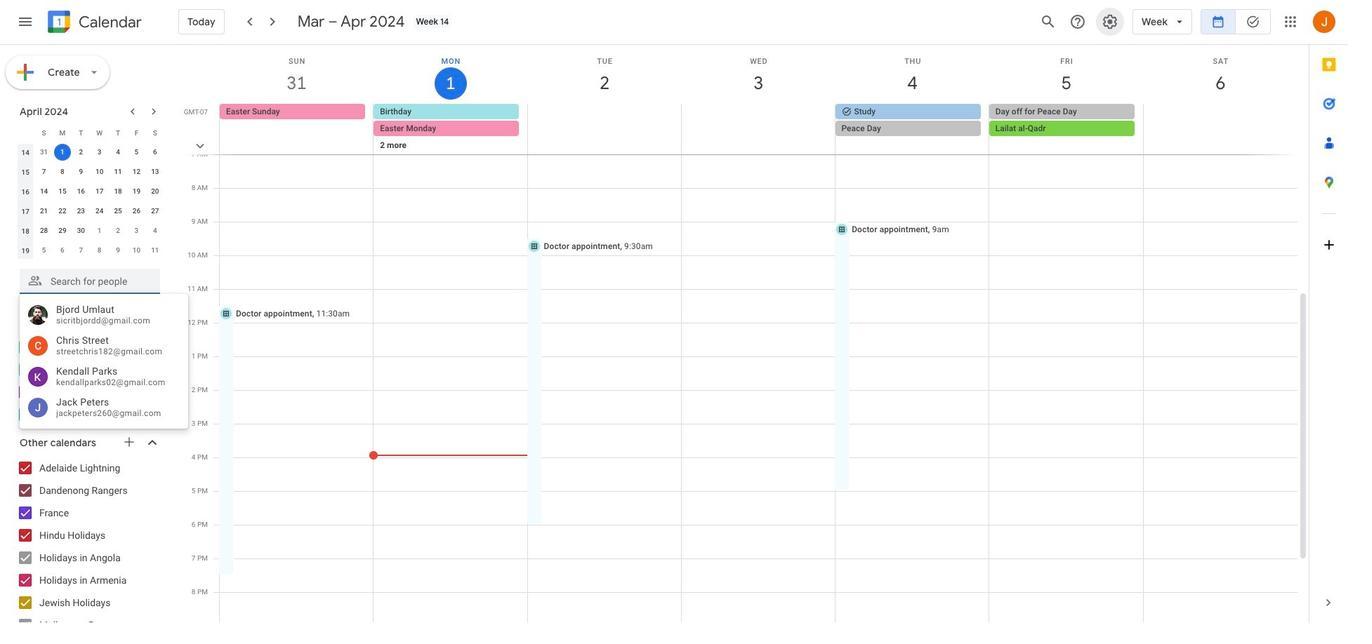 Task type: describe. For each thing, give the bounding box(es) containing it.
march 31 element
[[36, 144, 52, 161]]

21 element
[[36, 203, 52, 220]]

24 element
[[91, 203, 108, 220]]

16 element
[[73, 183, 89, 200]]

29 element
[[54, 223, 71, 240]]

may 8 element
[[91, 242, 108, 259]]

may 6 element
[[54, 242, 71, 259]]

heading inside the calendar element
[[76, 14, 142, 31]]

14 element
[[36, 183, 52, 200]]

settings menu image
[[1102, 13, 1119, 30]]

9 element
[[73, 164, 89, 181]]

may 10 element
[[128, 242, 145, 259]]

may 7 element
[[73, 242, 89, 259]]

4 element
[[110, 144, 126, 161]]

10 element
[[91, 164, 108, 181]]

27 element
[[147, 203, 164, 220]]

5 element
[[128, 144, 145, 161]]

column header inside the april 2024 grid
[[16, 123, 35, 143]]

12 element
[[128, 164, 145, 181]]

other calendars list
[[3, 457, 174, 624]]

may 9 element
[[110, 242, 126, 259]]

30 element
[[73, 223, 89, 240]]

add other calendars image
[[122, 436, 136, 450]]

calendar element
[[45, 8, 142, 39]]

18 element
[[110, 183, 126, 200]]

26 element
[[128, 203, 145, 220]]



Task type: vqa. For each thing, say whether or not it's contained in the screenshot.
Other calendars list
yes



Task type: locate. For each thing, give the bounding box(es) containing it.
main drawer image
[[17, 13, 34, 30]]

28 element
[[36, 223, 52, 240]]

7 element
[[36, 164, 52, 181]]

row group inside the april 2024 grid
[[16, 143, 164, 261]]

row
[[214, 104, 1310, 171], [16, 123, 164, 143], [16, 143, 164, 162], [16, 162, 164, 182], [16, 182, 164, 202], [16, 202, 164, 221], [16, 221, 164, 241], [16, 241, 164, 261]]

my calendars list
[[3, 337, 174, 426]]

2 element
[[73, 144, 89, 161]]

23 element
[[73, 203, 89, 220]]

cell inside the april 2024 grid
[[53, 143, 72, 162]]

25 element
[[110, 203, 126, 220]]

may 3 element
[[128, 223, 145, 240]]

list box
[[20, 300, 188, 424]]

15 element
[[54, 183, 71, 200]]

may 11 element
[[147, 242, 164, 259]]

may 4 element
[[147, 223, 164, 240]]

column header
[[16, 123, 35, 143]]

11 element
[[110, 164, 126, 181]]

6 element
[[147, 144, 164, 161]]

13 element
[[147, 164, 164, 181]]

april 2024 grid
[[13, 123, 164, 261]]

None search field
[[0, 263, 174, 294]]

3 element
[[91, 144, 108, 161]]

cell
[[374, 104, 528, 171], [528, 104, 682, 171], [682, 104, 836, 171], [836, 104, 990, 171], [990, 104, 1144, 171], [1144, 104, 1298, 171], [53, 143, 72, 162]]

8 element
[[54, 164, 71, 181]]

may 2 element
[[110, 223, 126, 240]]

heading
[[76, 14, 142, 31]]

1, today element
[[54, 144, 71, 161]]

may 5 element
[[36, 242, 52, 259]]

tab list
[[1310, 45, 1349, 584]]

17 element
[[91, 183, 108, 200]]

may 1 element
[[91, 223, 108, 240]]

grid
[[180, 45, 1310, 624]]

22 element
[[54, 203, 71, 220]]

Search for people text field
[[28, 269, 152, 294]]

20 element
[[147, 183, 164, 200]]

19 element
[[128, 183, 145, 200]]

row group
[[16, 143, 164, 261]]



